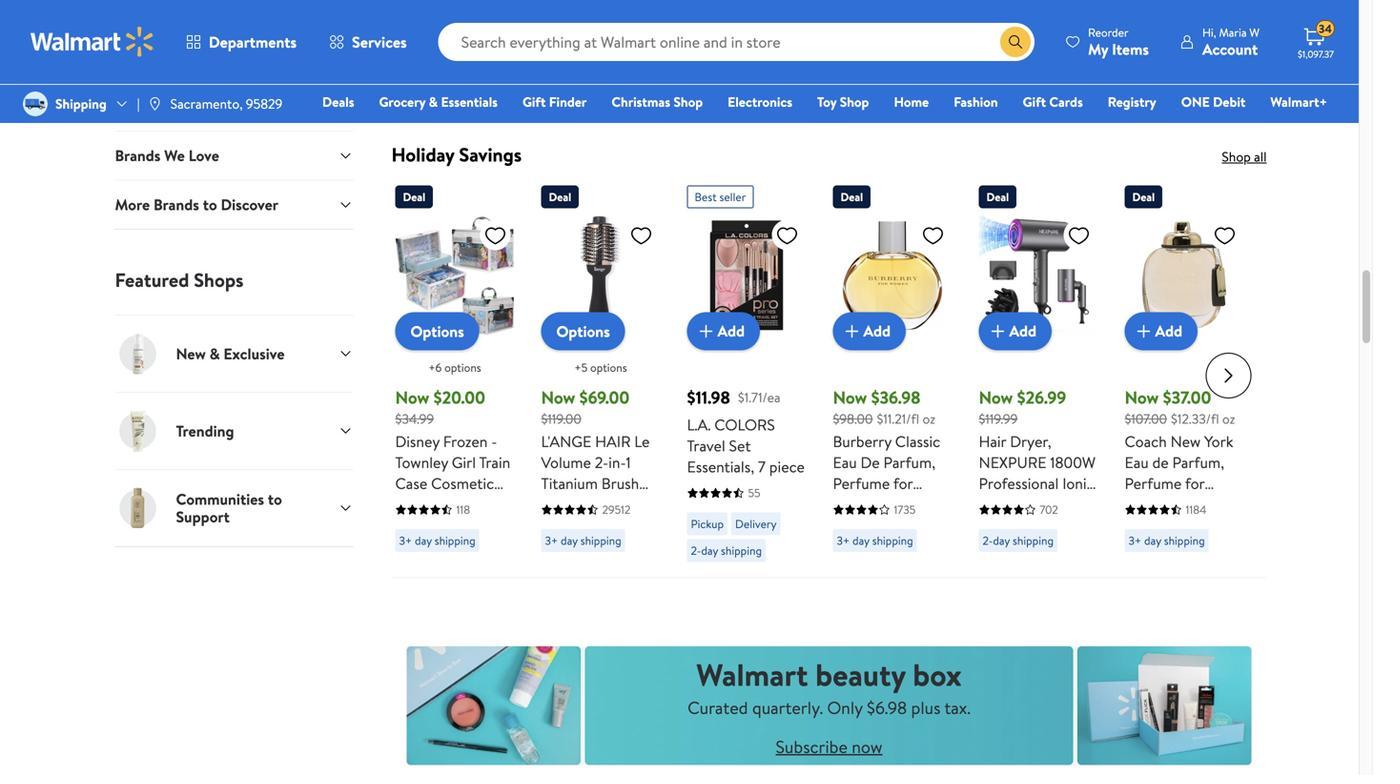 Task type: describe. For each thing, give the bounding box(es) containing it.
subscribe
[[776, 735, 848, 759]]

brands we love button
[[115, 131, 353, 180]]

holiday
[[392, 141, 454, 168]]

1735
[[894, 501, 916, 518]]

4 deal from the left
[[987, 189, 1009, 205]]

$1.71/ea
[[738, 388, 781, 407]]

now $69.00 $119.00 l'ange hair le volume 2-in-1 titanium brush dryer black | hot air blow dryer brush in one with oval barrel | hair styler for smooth, frizz- free results for all hair types
[[541, 386, 659, 662]]

fashion link
[[945, 92, 1007, 112]]

add for $36.98
[[864, 321, 891, 342]]

debit
[[1213, 93, 1246, 111]]

all
[[541, 641, 559, 662]]

shipping
[[55, 94, 107, 113]]

now for $36.98
[[833, 386, 867, 409]]

0 horizontal spatial brush
[[541, 536, 579, 557]]

1 vertical spatial |
[[622, 494, 625, 515]]

1 horizontal spatial 2-day shipping
[[983, 532, 1054, 549]]

1 horizontal spatial brush
[[602, 473, 639, 494]]

shop all link
[[1222, 147, 1267, 166]]

reorder my items
[[1088, 24, 1149, 60]]

we
[[164, 145, 185, 166]]

add to cart image for coach new york eau de parfum, perfume for women, 3 oz image
[[1133, 320, 1155, 343]]

now $20.00 $34.99 disney frozen - townley girl train case cosmetic pretend play toy and gift for girls, ages 3+
[[395, 386, 511, 557]]

delivery
[[735, 516, 777, 532]]

add to favorites list, burberry classic eau de parfum, perfume for women, 3.3 oz image
[[922, 223, 945, 247]]

etl,
[[979, 620, 1007, 641]]

now $36.98 $98.00 $11.21/fl oz burberry classic eau de parfum, perfume for women, 3.3 oz
[[833, 386, 941, 515]]

one
[[598, 536, 627, 557]]

 image for shipping
[[23, 92, 48, 116]]

featured
[[115, 267, 189, 293]]

shop left all
[[1222, 147, 1251, 166]]

118
[[456, 501, 470, 518]]

ready-made sets from slip & opi, plus way more they'll love.
[[407, 23, 754, 42]]

$119.00
[[541, 409, 582, 428]]

blow inside the 'now $69.00 $119.00 l'ange hair le volume 2-in-1 titanium brush dryer black | hot air blow dryer brush in one with oval barrel | hair styler for smooth, frizz- free results for all hair types'
[[564, 515, 596, 536]]

walmart+ link
[[1262, 92, 1336, 112]]

care,
[[979, 515, 1014, 536]]

add to favorites list, hair dryer, nexpure 1800w professional ionic hairdryer for hair care, powerful hot/cool wind blow dryer, 3 magnetic attachments, etl, ul and alci safety plug (dark grey) image
[[1068, 223, 1091, 247]]

1 horizontal spatial dryer
[[600, 515, 638, 536]]

now for made
[[456, 81, 480, 99]]

notable
[[1125, 23, 1168, 42]]

3+ for now $69.00
[[545, 532, 558, 549]]

options for now $20.00
[[445, 359, 481, 376]]

oz up york
[[1223, 409, 1236, 428]]

types
[[593, 641, 630, 662]]

ul
[[1011, 620, 1029, 641]]

hi,
[[1203, 24, 1217, 41]]

walmart beauty box. curated quarterly. only $6.98 plus tax. image
[[407, 624, 1252, 775]]

deal for now $69.00
[[549, 189, 572, 205]]

beauty
[[816, 654, 906, 696]]

frozen
[[443, 431, 488, 452]]

add button for $1.71/ea
[[687, 312, 760, 350]]

new & exclusive
[[176, 343, 285, 364]]

perfume inside now $36.98 $98.00 $11.21/fl oz burberry classic eau de parfum, perfume for women, 3.3 oz
[[833, 473, 890, 494]]

plus for box
[[911, 696, 941, 720]]

& right slip
[[563, 23, 572, 42]]

grocery
[[379, 93, 426, 111]]

from
[[508, 23, 537, 42]]

hair down $119.99
[[979, 431, 1007, 452]]

and inside now $20.00 $34.99 disney frozen - townley girl train case cosmetic pretend play toy and gift for girls, ages 3+
[[395, 515, 419, 536]]

subscribe now link
[[776, 735, 883, 759]]

brands inside more brands to discover dropdown button
[[154, 194, 199, 215]]

new inside dropdown button
[[176, 343, 206, 364]]

4 add from the left
[[1155, 321, 1183, 342]]

walmart beauty box curated quarterly. only $6.98 plus tax.
[[688, 654, 971, 720]]

deal for now $37.00
[[1133, 189, 1155, 205]]

add to cart image for hair dryer, nexpure 1800w professional ionic hairdryer for hair care, powerful hot/cool wind blow dryer, 3 magnetic attachments, etl, ul and alci safety plug (dark grey) image
[[987, 320, 1010, 343]]

in-
[[609, 452, 626, 473]]

grocery & essentials
[[379, 93, 498, 111]]

shop right toy shop
[[872, 81, 902, 99]]

now for $69.00
[[541, 386, 575, 409]]

play
[[452, 494, 479, 515]]

de
[[1153, 452, 1169, 473]]

add to cart image for $11.98
[[695, 320, 718, 343]]

4 add button from the left
[[1125, 312, 1198, 350]]

de
[[861, 452, 880, 473]]

barrel
[[576, 557, 615, 578]]

love.
[[727, 23, 754, 42]]

$107.00
[[1125, 409, 1167, 428]]

plus for sets
[[605, 23, 627, 42]]

they'll
[[689, 23, 724, 42]]

sacramento,
[[170, 94, 243, 113]]

shipping down the 702
[[1013, 532, 1054, 549]]

ages
[[395, 536, 428, 557]]

attachments,
[[979, 599, 1068, 620]]

+6 options
[[429, 359, 481, 376]]

classic
[[895, 431, 941, 452]]

0 vertical spatial dryer,
[[1010, 431, 1052, 452]]

34
[[1319, 21, 1332, 37]]

smooth,
[[541, 599, 597, 620]]

product group containing now $36.98
[[833, 178, 952, 570]]

oz down york
[[1195, 494, 1209, 515]]

for inside now $37.00 $107.00 $12.33/fl oz coach new york eau de parfum, perfume for women, 3 oz
[[1185, 473, 1205, 494]]

ionic
[[1063, 473, 1095, 494]]

search icon image
[[1008, 34, 1023, 50]]

way
[[631, 23, 652, 42]]

departments button
[[170, 19, 313, 65]]

add to cart image for now
[[841, 320, 864, 343]]

perfume inside now $37.00 $107.00 $12.33/fl oz coach new york eau de parfum, perfume for women, 3 oz
[[1125, 473, 1182, 494]]

deals
[[322, 93, 354, 111]]

cards
[[1050, 93, 1083, 111]]

set
[[729, 435, 751, 456]]

now for $20.00
[[395, 386, 429, 409]]

finder
[[549, 93, 587, 111]]

worthy.
[[944, 23, 987, 42]]

1
[[626, 452, 631, 473]]

3+ for now $20.00
[[399, 532, 412, 549]]

new & exclusive button
[[115, 315, 353, 392]]

subscribe now
[[776, 735, 883, 759]]

0 horizontal spatial 2-day shipping
[[691, 543, 762, 559]]

options for $69.00
[[557, 321, 610, 342]]

shops
[[194, 267, 244, 293]]

1 horizontal spatial now
[[852, 735, 883, 759]]

w
[[1250, 24, 1260, 41]]

styler
[[541, 578, 580, 599]]

55
[[748, 485, 761, 501]]

shop down 'ready-'
[[423, 81, 452, 99]]

now for splurge-
[[905, 81, 929, 99]]

fashion
[[954, 93, 998, 111]]

disney frozen - townley girl train case cosmetic pretend play toy and gift for girls, ages 3+ image
[[395, 216, 515, 335]]

3+ day shipping for now $20.00
[[399, 532, 476, 549]]

3 inside now $37.00 $107.00 $12.33/fl oz coach new york eau de parfum, perfume for women, 3 oz
[[1183, 494, 1191, 515]]

only
[[827, 696, 863, 720]]

electronics link
[[719, 92, 801, 112]]

hair right the 702
[[1069, 494, 1096, 515]]

communities to support button
[[115, 469, 353, 546]]

1184
[[1186, 501, 1207, 518]]

l.a.
[[687, 414, 711, 435]]

sacramento, 95829
[[170, 94, 283, 113]]

list item containing totally splurge-worthy. think burberry & other notable names.
[[829, 0, 1279, 120]]

oz up classic
[[923, 409, 936, 428]]

air
[[541, 515, 560, 536]]

l.a. colors travel set essentials, 7 piece image
[[687, 216, 806, 335]]

walmart
[[697, 654, 808, 696]]

3 inside now $26.99 $119.99 hair dryer, nexpure 1800w professional ionic hairdryer for hair care, powerful hot/cool wind blow dryer, 3 magnetic attachments, etl, ul and alci safety plug (dark grey)
[[1060, 557, 1068, 578]]

product group containing now $37.00
[[1125, 178, 1244, 570]]

hairdryer
[[979, 494, 1042, 515]]

$11.98
[[687, 386, 730, 409]]

deals link
[[314, 92, 363, 112]]

grocery & essentials link
[[371, 92, 506, 112]]

for inside now $36.98 $98.00 $11.21/fl oz burberry classic eau de parfum, perfume for women, 3.3 oz
[[894, 473, 913, 494]]

colors
[[715, 414, 775, 435]]

trending
[[176, 420, 234, 441]]

toy shop
[[817, 93, 869, 111]]

hair right barrel
[[626, 557, 653, 578]]

shipping down 1735
[[872, 532, 913, 549]]

registry link
[[1099, 92, 1165, 112]]

shop all
[[1222, 147, 1267, 166]]

piece
[[769, 456, 805, 477]]

$26.99
[[1017, 386, 1067, 409]]

options link for $20.00
[[395, 312, 479, 350]]

home
[[894, 93, 929, 111]]



Task type: locate. For each thing, give the bounding box(es) containing it.
4 product group from the left
[[833, 178, 952, 570]]

1 horizontal spatial add to cart image
[[841, 320, 864, 343]]

l'ange hair le volume 2-in-1 titanium brush dryer black | hot air blow dryer brush in one with oval barrel | hair styler for smooth, frizz-free results for all hair types image
[[541, 216, 660, 335]]

0 vertical spatial brush
[[602, 473, 639, 494]]

0 horizontal spatial dryer
[[541, 494, 579, 515]]

1 horizontal spatial perfume
[[1125, 473, 1182, 494]]

oz right 3.3
[[914, 494, 928, 515]]

add up $37.00 at the right
[[1155, 321, 1183, 342]]

perfume down coach
[[1125, 473, 1182, 494]]

2 list item from the left
[[829, 0, 1279, 120]]

1 horizontal spatial eau
[[1125, 452, 1149, 473]]

1 shop now from the left
[[423, 81, 480, 99]]

shop now down the made
[[423, 81, 480, 99]]

brush up 29512
[[602, 473, 639, 494]]

1800w
[[1050, 452, 1096, 473]]

1 horizontal spatial plus
[[911, 696, 941, 720]]

1 horizontal spatial gift
[[523, 93, 546, 111]]

3 product group from the left
[[687, 178, 806, 570]]

burberry right the think at right
[[1023, 23, 1075, 42]]

1 add button from the left
[[687, 312, 760, 350]]

deal up l'ange hair le volume 2-in-1 titanium brush dryer black | hot air blow dryer brush in one with oval barrel | hair styler for smooth, frizz-free results for all hair types image
[[549, 189, 572, 205]]

1 horizontal spatial parfum,
[[1173, 452, 1225, 473]]

now down the made
[[456, 81, 480, 99]]

1 options link from the left
[[395, 312, 479, 350]]

1 horizontal spatial and
[[1033, 620, 1056, 641]]

coach new york eau de parfum, perfume for women, 3 oz image
[[1125, 216, 1244, 335]]

95829
[[246, 94, 283, 113]]

2 options link from the left
[[541, 312, 625, 350]]

1 horizontal spatial options
[[557, 321, 610, 342]]

1 horizontal spatial shop now
[[872, 81, 929, 99]]

love
[[189, 145, 219, 166]]

christmas
[[612, 93, 671, 111]]

3 add from the left
[[1010, 321, 1037, 342]]

0 vertical spatial burberry
[[1023, 23, 1075, 42]]

best seller
[[695, 189, 746, 205]]

2 horizontal spatial gift
[[1023, 93, 1046, 111]]

other
[[1090, 23, 1122, 42]]

parfum,
[[884, 452, 936, 473], [1173, 452, 1225, 473]]

1 vertical spatial plus
[[911, 696, 941, 720]]

services
[[352, 31, 407, 52]]

5 now from the left
[[1125, 386, 1159, 409]]

2 horizontal spatial now
[[905, 81, 929, 99]]

options right +5
[[590, 359, 627, 376]]

now inside now $20.00 $34.99 disney frozen - townley girl train case cosmetic pretend play toy and gift for girls, ages 3+
[[395, 386, 429, 409]]

my
[[1088, 39, 1109, 60]]

now for $37.00
[[1125, 386, 1159, 409]]

5 deal from the left
[[1133, 189, 1155, 205]]

options link up +6
[[395, 312, 479, 350]]

brands inside brands we love dropdown button
[[115, 145, 161, 166]]

shop right christmas
[[674, 93, 703, 111]]

2 3+ day shipping from the left
[[545, 532, 622, 549]]

0 vertical spatial plus
[[605, 23, 627, 42]]

1 add to cart image from the left
[[695, 320, 718, 343]]

new down $12.33/fl on the right bottom of the page
[[1171, 431, 1201, 452]]

burberry down '$98.00' at the right bottom of page
[[833, 431, 892, 452]]

$119.99
[[979, 409, 1018, 428]]

one debit
[[1181, 93, 1246, 111]]

0 vertical spatial brands
[[115, 145, 161, 166]]

2 add to cart image from the left
[[841, 320, 864, 343]]

shipping down "1184"
[[1164, 532, 1205, 549]]

hair
[[979, 431, 1007, 452], [1069, 494, 1096, 515], [626, 557, 653, 578], [562, 641, 590, 662]]

plus inside walmart beauty box curated quarterly. only $6.98 plus tax.
[[911, 696, 941, 720]]

1 vertical spatial toy
[[482, 494, 504, 515]]

0 horizontal spatial gift
[[423, 515, 449, 536]]

3+ for now $37.00
[[1129, 532, 1142, 549]]

0 horizontal spatial perfume
[[833, 473, 890, 494]]

3+ day shipping for now $37.00
[[1129, 532, 1205, 549]]

sets
[[482, 23, 505, 42]]

1 horizontal spatial women,
[[1125, 494, 1179, 515]]

gift for gift cards
[[1023, 93, 1046, 111]]

services button
[[313, 19, 423, 65]]

add button up $37.00 at the right
[[1125, 312, 1198, 350]]

blow right air
[[564, 515, 596, 536]]

$20.00
[[434, 386, 485, 409]]

2 deal from the left
[[549, 189, 572, 205]]

deal up burberry classic eau de parfum, perfume for women, 3.3 oz image
[[841, 189, 863, 205]]

coach
[[1125, 431, 1167, 452]]

dryer, down $119.99
[[1010, 431, 1052, 452]]

options right +6
[[445, 359, 481, 376]]

1 perfume from the left
[[833, 473, 890, 494]]

essentials
[[441, 93, 498, 111]]

for
[[894, 473, 913, 494], [1185, 473, 1205, 494], [1045, 494, 1065, 515], [452, 515, 472, 536], [583, 578, 603, 599], [625, 620, 645, 641]]

options link for $69.00
[[541, 312, 625, 350]]

now for $26.99
[[979, 386, 1013, 409]]

1 vertical spatial brush
[[541, 536, 579, 557]]

list item containing ready-made sets from slip & opi, plus way more they'll love.
[[380, 0, 829, 120]]

1 horizontal spatial 2-
[[691, 543, 701, 559]]

think
[[989, 23, 1020, 42]]

add button up $26.99
[[979, 312, 1052, 350]]

product group
[[395, 178, 515, 570], [541, 178, 660, 662], [687, 178, 806, 570], [833, 178, 952, 570], [979, 178, 1098, 683], [1125, 178, 1244, 570]]

next slide for product carousel list image
[[1206, 353, 1252, 398]]

all
[[1254, 147, 1267, 166]]

2 shop now from the left
[[872, 81, 929, 99]]

add button for $26.99
[[979, 312, 1052, 350]]

3 deal from the left
[[841, 189, 863, 205]]

0 horizontal spatial shop now
[[423, 81, 480, 99]]

2-day shipping down pickup at the bottom right of page
[[691, 543, 762, 559]]

$11.98 $1.71/ea l.a. colors travel set essentials, 7 piece
[[687, 386, 805, 477]]

hot
[[629, 494, 654, 515]]

brush left in at bottom left
[[541, 536, 579, 557]]

add up $26.99
[[1010, 321, 1037, 342]]

new left exclusive on the left of the page
[[176, 343, 206, 364]]

1 add to cart image from the left
[[987, 320, 1010, 343]]

1 eau from the left
[[833, 452, 857, 473]]

0 vertical spatial toy
[[817, 93, 837, 111]]

29512
[[602, 501, 631, 518]]

$6.98
[[867, 696, 907, 720]]

2- down hairdryer
[[983, 532, 993, 549]]

brush
[[602, 473, 639, 494], [541, 536, 579, 557]]

for inside now $20.00 $34.99 disney frozen - townley girl train case cosmetic pretend play toy and gift for girls, ages 3+
[[452, 515, 472, 536]]

0 horizontal spatial toy
[[482, 494, 504, 515]]

1 product group from the left
[[395, 178, 515, 570]]

women, inside now $36.98 $98.00 $11.21/fl oz burberry classic eau de parfum, perfume for women, 3.3 oz
[[833, 494, 887, 515]]

0 horizontal spatial new
[[176, 343, 206, 364]]

plus left way
[[605, 23, 627, 42]]

|
[[137, 94, 140, 113], [622, 494, 625, 515], [619, 557, 622, 578]]

brands we love
[[115, 145, 219, 166]]

1 horizontal spatial burberry
[[1023, 23, 1075, 42]]

0 vertical spatial to
[[203, 194, 217, 215]]

0 horizontal spatial add to cart image
[[695, 320, 718, 343]]

1 add from the left
[[718, 321, 745, 342]]

& right grocery
[[429, 93, 438, 111]]

list containing ready-made sets from slip & opi, plus way more they'll love.
[[380, 0, 1279, 120]]

3 3+ day shipping from the left
[[837, 532, 913, 549]]

add to cart image
[[987, 320, 1010, 343], [1133, 320, 1155, 343]]

blow down care,
[[979, 557, 1011, 578]]

hi, maria w account
[[1203, 24, 1260, 60]]

1 horizontal spatial options link
[[541, 312, 625, 350]]

options for now $69.00
[[590, 359, 627, 376]]

to left discover
[[203, 194, 217, 215]]

0 vertical spatial 3
[[1183, 494, 1191, 515]]

6 product group from the left
[[1125, 178, 1244, 570]]

& left exclusive on the left of the page
[[210, 343, 220, 364]]

0 horizontal spatial options
[[445, 359, 481, 376]]

more
[[115, 194, 150, 215]]

new inside now $37.00 $107.00 $12.33/fl oz coach new york eau de parfum, perfume for women, 3 oz
[[1171, 431, 1201, 452]]

1 vertical spatial burberry
[[833, 431, 892, 452]]

 image
[[23, 92, 48, 116], [147, 96, 163, 112]]

2 options from the left
[[557, 321, 610, 342]]

made
[[447, 23, 479, 42]]

2-day shipping
[[983, 532, 1054, 549], [691, 543, 762, 559]]

1 horizontal spatial options
[[590, 359, 627, 376]]

2 add from the left
[[864, 321, 891, 342]]

$98.00
[[833, 409, 873, 428]]

departments
[[209, 31, 297, 52]]

4 3+ day shipping from the left
[[1129, 532, 1205, 549]]

gift left 118 at bottom left
[[423, 515, 449, 536]]

2 perfume from the left
[[1125, 473, 1182, 494]]

3+ day shipping for now $69.00
[[545, 532, 622, 549]]

brands
[[115, 145, 161, 166], [154, 194, 199, 215]]

list item
[[380, 0, 829, 120], [829, 0, 1279, 120]]

parfum, inside now $36.98 $98.00 $11.21/fl oz burberry classic eau de parfum, perfume for women, 3.3 oz
[[884, 452, 936, 473]]

shop now for splurge-
[[872, 81, 929, 99]]

names.
[[1171, 23, 1211, 42]]

1 horizontal spatial add to cart image
[[1133, 320, 1155, 343]]

shipping up barrel
[[581, 532, 622, 549]]

parfum, inside now $37.00 $107.00 $12.33/fl oz coach new york eau de parfum, perfume for women, 3 oz
[[1173, 452, 1225, 473]]

1 vertical spatial dryer,
[[1015, 557, 1056, 578]]

2 vertical spatial |
[[619, 557, 622, 578]]

5 product group from the left
[[979, 178, 1098, 683]]

$34.99
[[395, 409, 434, 428]]

2-day shipping down hairdryer
[[983, 532, 1054, 549]]

burberry classic eau de parfum, perfume for women, 3.3 oz image
[[833, 216, 952, 335]]

2 add to cart image from the left
[[1133, 320, 1155, 343]]

options up +5
[[557, 321, 610, 342]]

1 horizontal spatial new
[[1171, 431, 1201, 452]]

0 horizontal spatial add to cart image
[[987, 320, 1010, 343]]

shop now right toy shop
[[872, 81, 929, 99]]

0 vertical spatial new
[[176, 343, 206, 364]]

hair
[[595, 431, 631, 452]]

perfume
[[833, 473, 890, 494], [1125, 473, 1182, 494]]

add to cart image
[[695, 320, 718, 343], [841, 320, 864, 343]]

1 list item from the left
[[380, 0, 829, 120]]

0 horizontal spatial parfum,
[[884, 452, 936, 473]]

2 women, from the left
[[1125, 494, 1179, 515]]

2 product group from the left
[[541, 178, 660, 662]]

0 horizontal spatial blow
[[564, 515, 596, 536]]

0 horizontal spatial options
[[411, 321, 464, 342]]

plug
[[1024, 641, 1054, 662]]

girls,
[[476, 515, 510, 536]]

options link
[[395, 312, 479, 350], [541, 312, 625, 350]]

3+ day shipping up barrel
[[545, 532, 622, 549]]

townley
[[395, 452, 448, 473]]

1 horizontal spatial 3
[[1183, 494, 1191, 515]]

toy right electronics
[[817, 93, 837, 111]]

burberry inside list item
[[1023, 23, 1075, 42]]

add to cart image up '$98.00' at the right bottom of page
[[841, 320, 864, 343]]

dryer, down powerful at the bottom right
[[1015, 557, 1056, 578]]

2-
[[595, 452, 609, 473], [983, 532, 993, 549], [691, 543, 701, 559]]

wind
[[1045, 536, 1079, 557]]

| right barrel
[[619, 557, 622, 578]]

professional
[[979, 473, 1059, 494]]

0 horizontal spatial  image
[[23, 92, 48, 116]]

0 horizontal spatial 2-
[[595, 452, 609, 473]]

add up the $11.98
[[718, 321, 745, 342]]

1 parfum, from the left
[[884, 452, 936, 473]]

add button
[[687, 312, 760, 350], [833, 312, 906, 350], [979, 312, 1052, 350], [1125, 312, 1198, 350]]

& inside dropdown button
[[210, 343, 220, 364]]

deal down holiday on the top
[[403, 189, 426, 205]]

1 horizontal spatial blow
[[979, 557, 1011, 578]]

add button up the $11.98
[[687, 312, 760, 350]]

| right shipping
[[137, 94, 140, 113]]

add to favorites list, coach new york eau de parfum, perfume for women, 3 oz image
[[1214, 223, 1237, 247]]

and down case
[[395, 515, 419, 536]]

1 vertical spatial to
[[268, 489, 282, 510]]

holiday savings
[[392, 141, 522, 168]]

add to cart image up $107.00
[[1133, 320, 1155, 343]]

add button up $36.98
[[833, 312, 906, 350]]

toy
[[817, 93, 837, 111], [482, 494, 504, 515]]

now inside the 'now $69.00 $119.00 l'ange hair le volume 2-in-1 titanium brush dryer black | hot air blow dryer brush in one with oval barrel | hair styler for smooth, frizz- free results for all hair types'
[[541, 386, 575, 409]]

shop left home
[[840, 93, 869, 111]]

0 horizontal spatial burberry
[[833, 431, 892, 452]]

deal up hair dryer, nexpure 1800w professional ionic hairdryer for hair care, powerful hot/cool wind blow dryer, 3 magnetic attachments, etl, ul and alci safety plug (dark grey) image
[[987, 189, 1009, 205]]

brands left we
[[115, 145, 161, 166]]

0 horizontal spatial and
[[395, 515, 419, 536]]

2 options from the left
[[590, 359, 627, 376]]

2- left 1
[[595, 452, 609, 473]]

1 vertical spatial brands
[[154, 194, 199, 215]]

3 add button from the left
[[979, 312, 1052, 350]]

$12.33/fl
[[1171, 409, 1219, 428]]

2- down pickup at the bottom right of page
[[691, 543, 701, 559]]

perfume left 3.3
[[833, 473, 890, 494]]

3+ inside now $20.00 $34.99 disney frozen - townley girl train case cosmetic pretend play toy and gift for girls, ages 3+
[[432, 536, 449, 557]]

opi,
[[576, 23, 601, 42]]

pickup
[[691, 516, 724, 532]]

now down +6
[[395, 386, 429, 409]]

options link up +5
[[541, 312, 625, 350]]

and inside now $26.99 $119.99 hair dryer, nexpure 1800w professional ionic hairdryer for hair care, powerful hot/cool wind blow dryer, 3 magnetic attachments, etl, ul and alci safety plug (dark grey)
[[1033, 620, 1056, 641]]

gift inside now $20.00 $34.99 disney frozen - townley girl train case cosmetic pretend play toy and gift for girls, ages 3+
[[423, 515, 449, 536]]

gift finder
[[523, 93, 587, 111]]

toy right play
[[482, 494, 504, 515]]

now down $6.98 at right
[[852, 735, 883, 759]]

1 vertical spatial 3
[[1060, 557, 1068, 578]]

brands right more
[[154, 194, 199, 215]]

product group containing $11.98
[[687, 178, 806, 570]]

 image left sacramento,
[[147, 96, 163, 112]]

hot/cool
[[979, 536, 1042, 557]]

burberry
[[1023, 23, 1075, 42], [833, 431, 892, 452]]

0 horizontal spatial options link
[[395, 312, 479, 350]]

0 horizontal spatial eau
[[833, 452, 857, 473]]

0 horizontal spatial women,
[[833, 494, 887, 515]]

shipping down 118 at bottom left
[[435, 532, 476, 549]]

now
[[395, 386, 429, 409], [541, 386, 575, 409], [833, 386, 867, 409], [979, 386, 1013, 409], [1125, 386, 1159, 409]]

eau inside now $36.98 $98.00 $11.21/fl oz burberry classic eau de parfum, perfume for women, 3.3 oz
[[833, 452, 857, 473]]

now inside now $26.99 $119.99 hair dryer, nexpure 1800w professional ionic hairdryer for hair care, powerful hot/cool wind blow dryer, 3 magnetic attachments, etl, ul and alci safety plug (dark grey)
[[979, 386, 1013, 409]]

| left hot
[[622, 494, 625, 515]]

now inside now $36.98 $98.00 $11.21/fl oz burberry classic eau de parfum, perfume for women, 3.3 oz
[[833, 386, 867, 409]]

& left my
[[1078, 23, 1087, 42]]

product group containing now $26.99
[[979, 178, 1098, 683]]

3.3
[[891, 494, 910, 515]]

1 vertical spatial blow
[[979, 557, 1011, 578]]

now left $26.99
[[979, 386, 1013, 409]]

add button for $36.98
[[833, 312, 906, 350]]

3+ day shipping down the pretend
[[399, 532, 476, 549]]

add to cart image up the $11.98
[[695, 320, 718, 343]]

christmas shop
[[612, 93, 703, 111]]

3+ day shipping down "1184"
[[1129, 532, 1205, 549]]

2 now from the left
[[541, 386, 575, 409]]

shipping down the delivery
[[721, 543, 762, 559]]

account
[[1203, 39, 1258, 60]]

black
[[583, 494, 618, 515]]

burberry inside now $36.98 $98.00 $11.21/fl oz burberry classic eau de parfum, perfume for women, 3.3 oz
[[833, 431, 892, 452]]

4 now from the left
[[979, 386, 1013, 409]]

1 horizontal spatial  image
[[147, 96, 163, 112]]

now $26.99 $119.99 hair dryer, nexpure 1800w professional ionic hairdryer for hair care, powerful hot/cool wind blow dryer, 3 magnetic attachments, etl, ul and alci safety plug (dark grey)
[[979, 386, 1096, 683]]

list
[[380, 0, 1279, 120]]

1 options from the left
[[445, 359, 481, 376]]

-
[[491, 431, 497, 452]]

gift left finder
[[523, 93, 546, 111]]

add to favorites list, l'ange hair le volume 2-in-1 titanium brush dryer black | hot air blow dryer brush in one with oval barrel | hair styler for smooth, frizz-free results for all hair types image
[[630, 223, 653, 247]]

3+ day shipping down 1735
[[837, 532, 913, 549]]

1 deal from the left
[[403, 189, 426, 205]]

2- inside the 'now $69.00 $119.00 l'ange hair le volume 2-in-1 titanium brush dryer black | hot air blow dryer brush in one with oval barrel | hair styler for smooth, frizz- free results for all hair types'
[[595, 452, 609, 473]]

blow inside now $26.99 $119.99 hair dryer, nexpure 1800w professional ionic hairdryer for hair care, powerful hot/cool wind blow dryer, 3 magnetic attachments, etl, ul and alci safety plug (dark grey)
[[979, 557, 1011, 578]]

now inside now $37.00 $107.00 $12.33/fl oz coach new york eau de parfum, perfume for women, 3 oz
[[1125, 386, 1159, 409]]

0 horizontal spatial now
[[456, 81, 480, 99]]

now left $36.98
[[833, 386, 867, 409]]

1 horizontal spatial to
[[268, 489, 282, 510]]

and right the ul
[[1033, 620, 1056, 641]]

now down splurge-
[[905, 81, 929, 99]]

0 vertical spatial and
[[395, 515, 419, 536]]

hair dryer, nexpure 1800w professional ionic hairdryer for hair care, powerful hot/cool wind blow dryer, 3 magnetic attachments, etl, ul and alci safety plug (dark grey) image
[[979, 216, 1098, 335]]

now down +5
[[541, 386, 575, 409]]

support
[[176, 506, 230, 527]]

york
[[1205, 431, 1234, 452]]

1 vertical spatial new
[[1171, 431, 1201, 452]]

deal for now $20.00
[[403, 189, 426, 205]]

0 horizontal spatial 3
[[1060, 557, 1068, 578]]

gift for gift finder
[[523, 93, 546, 111]]

deal up coach new york eau de parfum, perfume for women, 3 oz image
[[1133, 189, 1155, 205]]

 image for sacramento, 95829
[[147, 96, 163, 112]]

add to cart image up $119.99
[[987, 320, 1010, 343]]

options for $20.00
[[411, 321, 464, 342]]

to inside 'communities to support'
[[268, 489, 282, 510]]

3+ day shipping
[[399, 532, 476, 549], [545, 532, 622, 549], [837, 532, 913, 549], [1129, 532, 1205, 549]]

women, left 3.3
[[833, 494, 887, 515]]

women, down de
[[1125, 494, 1179, 515]]

walmart image
[[31, 27, 155, 57]]

2 parfum, from the left
[[1173, 452, 1225, 473]]

christmas shop link
[[603, 92, 712, 112]]

0 horizontal spatial plus
[[605, 23, 627, 42]]

toy inside now $20.00 $34.99 disney frozen - townley girl train case cosmetic pretend play toy and gift for girls, ages 3+
[[482, 494, 504, 515]]

3
[[1183, 494, 1191, 515], [1060, 557, 1068, 578]]

0 vertical spatial |
[[137, 94, 140, 113]]

1 horizontal spatial toy
[[817, 93, 837, 111]]

to right communities
[[268, 489, 282, 510]]

1 women, from the left
[[833, 494, 887, 515]]

$1,097.37
[[1298, 48, 1334, 61]]

product group containing now $69.00
[[541, 178, 660, 662]]

eau inside now $37.00 $107.00 $12.33/fl oz coach new york eau de parfum, perfume for women, 3 oz
[[1125, 452, 1149, 473]]

plus left tax.
[[911, 696, 941, 720]]

1 now from the left
[[395, 386, 429, 409]]

plus inside list item
[[605, 23, 627, 42]]

2 horizontal spatial 2-
[[983, 532, 993, 549]]

electronics
[[728, 93, 793, 111]]

now up coach
[[1125, 386, 1159, 409]]

1 vertical spatial and
[[1033, 620, 1056, 641]]

gift
[[523, 93, 546, 111], [1023, 93, 1046, 111], [423, 515, 449, 536]]

gift left "cards"
[[1023, 93, 1046, 111]]

nexpure
[[979, 452, 1047, 473]]

women, inside now $37.00 $107.00 $12.33/fl oz coach new york eau de parfum, perfume for women, 3 oz
[[1125, 494, 1179, 515]]

hair right all
[[562, 641, 590, 662]]

+5
[[575, 359, 588, 376]]

one debit link
[[1173, 92, 1255, 112]]

options up +6
[[411, 321, 464, 342]]

2 add button from the left
[[833, 312, 906, 350]]

add up $36.98
[[864, 321, 891, 342]]

options
[[445, 359, 481, 376], [590, 359, 627, 376]]

for inside now $26.99 $119.99 hair dryer, nexpure 1800w professional ionic hairdryer for hair care, powerful hot/cool wind blow dryer, 3 magnetic attachments, etl, ul and alci safety plug (dark grey)
[[1045, 494, 1065, 515]]

2 eau from the left
[[1125, 452, 1149, 473]]

0 vertical spatial blow
[[564, 515, 596, 536]]

shop
[[423, 81, 452, 99], [872, 81, 902, 99], [674, 93, 703, 111], [840, 93, 869, 111], [1222, 147, 1251, 166]]

0 horizontal spatial to
[[203, 194, 217, 215]]

add for $26.99
[[1010, 321, 1037, 342]]

featured shops
[[115, 267, 244, 293]]

product group containing now $20.00
[[395, 178, 515, 570]]

volume
[[541, 452, 591, 473]]

add to favorites list, l.a. colors travel set essentials, 7 piece image
[[776, 223, 799, 247]]

1 options from the left
[[411, 321, 464, 342]]

add for $1.71/ea
[[718, 321, 745, 342]]

eau
[[833, 452, 857, 473], [1125, 452, 1149, 473]]

Walmart Site-Wide search field
[[438, 23, 1035, 61]]

Search search field
[[438, 23, 1035, 61]]

shop now for made
[[423, 81, 480, 99]]

dryer
[[541, 494, 579, 515], [600, 515, 638, 536]]

3 now from the left
[[833, 386, 867, 409]]

add to favorites list, disney frozen - townley girl train case cosmetic pretend play toy and gift for girls, ages 3+ image
[[484, 223, 507, 247]]

1 3+ day shipping from the left
[[399, 532, 476, 549]]

 image left shipping
[[23, 92, 48, 116]]

travel
[[687, 435, 726, 456]]



Task type: vqa. For each thing, say whether or not it's contained in the screenshot.
left Skin
no



